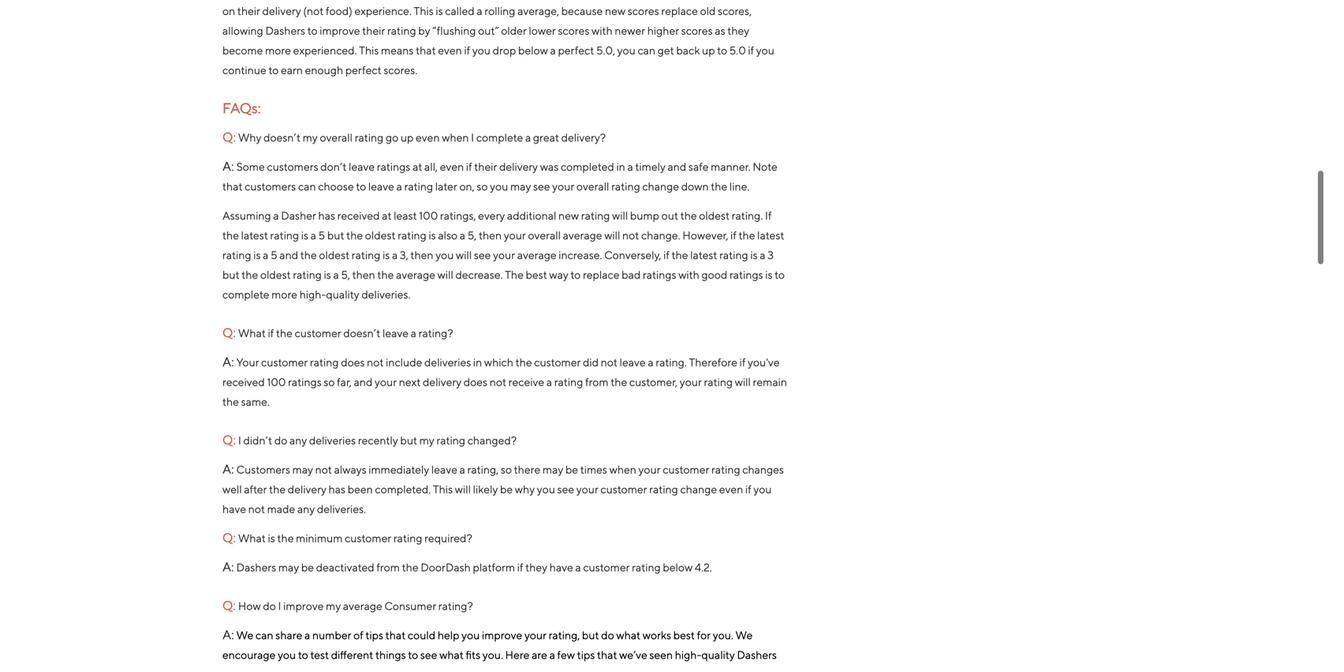 Task type: locate. For each thing, give the bounding box(es) containing it.
customers down 'some'
[[245, 180, 296, 193]]

even inside some customers don't leave ratings at all, even if their delivery was completed in a timely and safe manner. note that customers can choose to leave a rating later on, so you may see your overall rating change down the line.
[[440, 160, 464, 173]]

maintain
[[254, 668, 297, 668]]

ratings inside some customers don't leave ratings at all, even if their delivery was completed in a timely and safe manner. note that customers can choose to leave a rating later on, so you may see your overall rating change down the line.
[[377, 160, 411, 173]]

1 vertical spatial received
[[222, 375, 265, 388]]

1 vertical spatial rating,
[[549, 629, 580, 642]]

when right the times
[[610, 463, 637, 476]]

5,
[[468, 229, 477, 242], [341, 268, 350, 281]]

then down every
[[479, 229, 502, 242]]

1 horizontal spatial 100
[[419, 209, 438, 222]]

at inside some customers don't leave ratings at all, even if their delivery was completed in a timely and safe manner. note that customers can choose to leave a rating later on, so you may see your overall rating change down the line.
[[413, 160, 422, 173]]

1 vertical spatial be
[[500, 483, 513, 496]]

why
[[238, 131, 262, 144]]

quality down the "for" on the bottom right of the page
[[702, 648, 735, 661]]

1 horizontal spatial best
[[674, 629, 695, 642]]

1 horizontal spatial what
[[616, 629, 641, 642]]

that inside we can share a number of tips that could help you improve your rating, but do what works best for you. we encourage you to test different things to see what fits you.
[[386, 629, 406, 642]]

2 vertical spatial so
[[501, 463, 512, 476]]

changes
[[743, 463, 784, 476]]

2 horizontal spatial then
[[479, 229, 502, 242]]

5 down choose
[[318, 229, 325, 242]]

oldest up however,
[[699, 209, 730, 222]]

high- right the more
[[300, 288, 326, 301]]

deliveries.
[[362, 288, 411, 301], [317, 502, 366, 515]]

times
[[580, 463, 607, 476]]

0 vertical spatial 5,
[[468, 229, 477, 242]]

1 horizontal spatial we
[[736, 629, 753, 642]]

0 horizontal spatial that
[[222, 180, 243, 193]]

conversely,
[[604, 248, 662, 261]]

of
[[354, 629, 364, 642]]

and left 'safe' at the top of page
[[668, 160, 687, 173]]

overall inside q: why doesn't my overall rating go up even when i complete a great delivery?
[[320, 131, 353, 144]]

to
[[356, 180, 366, 193], [571, 268, 581, 281], [775, 268, 785, 281], [298, 648, 308, 661], [408, 648, 418, 661], [242, 668, 252, 668]]

we right the "for" on the bottom right of the page
[[736, 629, 753, 642]]

1 horizontal spatial doesn't
[[343, 326, 381, 339]]

1 what from the top
[[238, 326, 266, 339]]

change down 'timely'
[[642, 180, 679, 193]]

but down choose
[[327, 229, 344, 242]]

deliveries. down been
[[317, 502, 366, 515]]

change inside some customers don't leave ratings at all, even if their delivery was completed in a timely and safe manner. note that customers can choose to leave a rating later on, so you may see your overall rating change down the line.
[[642, 180, 679, 193]]

even
[[416, 131, 440, 144], [440, 160, 464, 173], [719, 483, 743, 496]]

what up we've
[[616, 629, 641, 642]]

rating? for q: how do i improve my average consumer rating?
[[438, 599, 473, 612]]

i right the how
[[278, 599, 281, 612]]

after
[[244, 483, 267, 496]]

the inside some customers don't leave ratings at all, even if their delivery was completed in a timely and safe manner. note that customers can choose to leave a rating later on, so you may see your overall rating change down the line.
[[711, 180, 728, 193]]

1 horizontal spatial and
[[354, 375, 373, 388]]

you down changes
[[754, 483, 772, 496]]

below
[[663, 561, 693, 574]]

tips
[[366, 629, 383, 642], [577, 648, 595, 661]]

customer left did
[[534, 356, 581, 369]]

you.
[[713, 629, 734, 642], [483, 648, 503, 661]]

will inside "customers may not always immediately leave a rating, so there may be times when your customer rating changes well after the delivery has been completed. this will likely be why you see your customer rating change even if you have not made any deliveries."
[[455, 483, 471, 496]]

be left why
[[500, 483, 513, 496]]

2 horizontal spatial i
[[471, 131, 474, 144]]

1 vertical spatial what
[[440, 648, 464, 661]]

0 vertical spatial even
[[416, 131, 440, 144]]

even up later
[[440, 160, 464, 173]]

1 horizontal spatial at
[[413, 160, 422, 173]]

0 horizontal spatial tips
[[366, 629, 383, 642]]

1 vertical spatial rating.
[[656, 356, 687, 369]]

see inside assuming a dasher has received at least 100 ratings, every additional new rating will bump out the oldest rating. if the latest rating is a 5 but the oldest rating is also a 5, then your overall average will not change. however, if the latest rating is a 5 and the oldest rating is a 3, then you will see your average increase. conversely, if the latest rating is a 3 but the oldest rating is a 5, then the average will decrease. the best way to replace bad ratings with good ratings is to complete more high-quality deliveries.
[[474, 248, 491, 261]]

you up maintain
[[278, 648, 296, 661]]

which
[[484, 356, 514, 369]]

platform
[[473, 561, 515, 574]]

to up rating:
[[408, 648, 418, 661]]

timely
[[635, 160, 666, 173]]

2 a: from the top
[[222, 354, 234, 369]]

in left 'timely'
[[617, 160, 625, 173]]

high- down the "for" on the bottom right of the page
[[675, 648, 702, 661]]

even right up
[[416, 131, 440, 144]]

what inside q: what is the minimum customer rating required?
[[238, 532, 266, 545]]

a: up well
[[222, 461, 234, 476]]

0 horizontal spatial deliveries
[[309, 434, 356, 447]]

don't
[[320, 160, 347, 173]]

1 horizontal spatial complete
[[476, 131, 523, 144]]

ratings
[[377, 160, 411, 173], [643, 268, 677, 281], [730, 268, 763, 281], [288, 375, 322, 388]]

0 horizontal spatial change
[[642, 180, 679, 193]]

1 horizontal spatial 5
[[318, 229, 325, 242]]

1 vertical spatial when
[[610, 463, 637, 476]]

customer inside "q: what if the customer doesn't leave a rating?"
[[295, 326, 341, 339]]

0 horizontal spatial i
[[238, 434, 241, 447]]

overall
[[320, 131, 353, 144], [577, 180, 609, 193], [528, 229, 561, 242]]

0 vertical spatial has
[[318, 209, 335, 222]]

and inside assuming a dasher has received at least 100 ratings, every additional new rating will bump out the oldest rating. if the latest rating is a 5 but the oldest rating is also a 5, then your overall average will not change. however, if the latest rating is a 5 and the oldest rating is a 3, then you will see your average increase. conversely, if the latest rating is a 3 but the oldest rating is a 5, then the average will decrease. the best way to replace bad ratings with good ratings is to complete more high-quality deliveries.
[[280, 248, 298, 261]]

has inside "customers may not always immediately leave a rating, so there may be times when your customer rating changes well after the delivery has been completed. this will likely be why you see your customer rating change even if you have not made any deliveries."
[[329, 483, 346, 496]]

any inside "customers may not always immediately leave a rating, so there may be times when your customer rating changes well after the delivery has been completed. this will likely be why you see your customer rating change even if you have not made any deliveries."
[[297, 502, 315, 515]]

if down change.
[[664, 248, 670, 261]]

5, up "q: what if the customer doesn't leave a rating?"
[[341, 268, 350, 281]]

quality up "q: what if the customer doesn't leave a rating?"
[[326, 288, 359, 301]]

at left all,
[[413, 160, 422, 173]]

1 vertical spatial i
[[238, 434, 241, 447]]

so inside some customers don't leave ratings at all, even if their delivery was completed in a timely and safe manner. note that customers can choose to leave a rating later on, so you may see your overall rating change down the line.
[[477, 180, 488, 193]]

leave up customer,
[[620, 356, 646, 369]]

1 a: from the top
[[222, 158, 234, 173]]

q: how do i improve my average consumer rating?
[[222, 598, 473, 613]]

0 vertical spatial dashers
[[236, 561, 276, 574]]

see inside some customers don't leave ratings at all, even if their delivery was completed in a timely and safe manner. note that customers can choose to leave a rating later on, so you may see your overall rating change down the line.
[[533, 180, 550, 193]]

then up "q: what if the customer doesn't leave a rating?"
[[352, 268, 375, 281]]

0 vertical spatial high-
[[300, 288, 326, 301]]

at for all,
[[413, 160, 422, 173]]

that left we've
[[597, 648, 617, 661]]

deliveries. inside assuming a dasher has received at least 100 ratings, every additional new rating will bump out the oldest rating. if the latest rating is a 5 but the oldest rating is also a 5, then your overall average will not change. however, if the latest rating is a 5 and the oldest rating is a 3, then you will see your average increase. conversely, if the latest rating is a 3 but the oldest rating is a 5, then the average will decrease. the best way to replace bad ratings with good ratings is to complete more high-quality deliveries.
[[362, 288, 411, 301]]

is
[[301, 229, 309, 242], [429, 229, 436, 242], [253, 248, 261, 261], [383, 248, 390, 261], [751, 248, 758, 261], [324, 268, 331, 281], [765, 268, 773, 281], [268, 532, 275, 545]]

0 vertical spatial at
[[413, 160, 422, 173]]

change
[[642, 180, 679, 193], [680, 483, 717, 496]]

0 horizontal spatial so
[[324, 375, 335, 388]]

at inside assuming a dasher has received at least 100 ratings, every additional new rating will bump out the oldest rating. if the latest rating is a 5 but the oldest rating is also a 5, then your overall average will not change. however, if the latest rating is a 5 and the oldest rating is a 3, then you will see your average increase. conversely, if the latest rating is a 3 but the oldest rating is a 5, then the average will decrease. the best way to replace bad ratings with good ratings is to complete more high-quality deliveries.
[[382, 209, 392, 222]]

delivery up made
[[288, 483, 327, 496]]

i inside q: how do i improve my average consumer rating?
[[278, 599, 281, 612]]

your down the times
[[577, 483, 599, 496]]

leave up include
[[383, 326, 409, 339]]

at for least
[[382, 209, 392, 222]]

overall down completed
[[577, 180, 609, 193]]

bump
[[630, 209, 660, 222]]

and inside some customers don't leave ratings at all, even if their delivery was completed in a timely and safe manner. note that customers can choose to leave a rating later on, so you may see your overall rating change down the line.
[[668, 160, 687, 173]]

a inside "q: what if the customer doesn't leave a rating?"
[[411, 326, 417, 339]]

from inside your customer rating does not include deliveries in which the customer did not leave a rating. therefore if you've received 100 ratings so far, and your next delivery does not receive a rating from the customer, your rating will remain the same.
[[585, 375, 609, 388]]

100
[[419, 209, 438, 222], [267, 375, 286, 388]]

but left works
[[582, 629, 599, 642]]

1 vertical spatial 100
[[267, 375, 286, 388]]

be
[[566, 463, 578, 476], [500, 483, 513, 496], [301, 561, 314, 574]]

that inside here are a few tips that we've seen high-quality dashers use to maintain a high customer rating:
[[597, 648, 617, 661]]

your inside some customers don't leave ratings at all, even if their delivery was completed in a timely and safe manner. note that customers can choose to leave a rating later on, so you may see your overall rating change down the line.
[[552, 180, 574, 193]]

1 q: from the top
[[222, 129, 236, 144]]

to down "encourage"
[[242, 668, 252, 668]]

so inside "customers may not always immediately leave a rating, so there may be times when your customer rating changes well after the delivery has been completed. this will likely be why you see your customer rating change even if you have not made any deliveries."
[[501, 463, 512, 476]]

1 vertical spatial my
[[419, 434, 435, 447]]

0 horizontal spatial then
[[352, 268, 375, 281]]

received down choose
[[337, 209, 380, 222]]

ratings right bad
[[643, 268, 677, 281]]

what inside "q: what if the customer doesn't leave a rating?"
[[238, 326, 266, 339]]

0 horizontal spatial when
[[442, 131, 469, 144]]

a inside q: why doesn't my overall rating go up even when i complete a great delivery?
[[525, 131, 531, 144]]

do inside we can share a number of tips that could help you improve your rating, but do what works best for you. we encourage you to test different things to see what fits you.
[[601, 629, 614, 642]]

rating, inside "customers may not always immediately leave a rating, so there may be times when your customer rating changes well after the delivery has been completed. this will likely be why you see your customer rating change even if you have not made any deliveries."
[[467, 463, 499, 476]]

immediately
[[369, 463, 429, 476]]

1 horizontal spatial quality
[[702, 648, 735, 661]]

1 horizontal spatial delivery
[[423, 375, 462, 388]]

0 vertical spatial you.
[[713, 629, 734, 642]]

may right "there"
[[543, 463, 563, 476]]

doesn't right why
[[264, 131, 301, 144]]

assuming
[[222, 209, 271, 222]]

latest
[[241, 229, 268, 242], [758, 229, 785, 242], [690, 248, 717, 261]]

rating? up include
[[419, 326, 453, 339]]

overall up don't at the left of page
[[320, 131, 353, 144]]

oldest down choose
[[319, 248, 350, 261]]

2 horizontal spatial latest
[[758, 229, 785, 242]]

rating
[[355, 131, 384, 144], [404, 180, 433, 193], [611, 180, 640, 193], [581, 209, 610, 222], [270, 229, 299, 242], [398, 229, 427, 242], [222, 248, 251, 261], [352, 248, 381, 261], [720, 248, 748, 261], [293, 268, 322, 281], [310, 356, 339, 369], [554, 375, 583, 388], [704, 375, 733, 388], [437, 434, 466, 447], [712, 463, 740, 476], [649, 483, 678, 496], [394, 532, 422, 545], [632, 561, 661, 574]]

you inside some customers don't leave ratings at all, even if their delivery was completed in a timely and safe manner. note that customers can choose to leave a rating later on, so you may see your overall rating change down the line.
[[490, 180, 508, 193]]

any
[[290, 434, 307, 447], [297, 502, 315, 515]]

every
[[478, 209, 505, 222]]

0 horizontal spatial received
[[222, 375, 265, 388]]

see inside we can share a number of tips that could help you improve your rating, but do what works best for you. we encourage you to test different things to see what fits you.
[[420, 648, 437, 661]]

0 horizontal spatial rating,
[[467, 463, 499, 476]]

2 vertical spatial overall
[[528, 229, 561, 242]]

1 horizontal spatial rating,
[[549, 629, 580, 642]]

latest down however,
[[690, 248, 717, 261]]

can left choose
[[298, 180, 316, 193]]

average
[[563, 229, 602, 242], [517, 248, 557, 261], [396, 268, 435, 281], [343, 599, 382, 612]]

that down 'some'
[[222, 180, 243, 193]]

0 vertical spatial improve
[[283, 599, 324, 612]]

delivery right next
[[423, 375, 462, 388]]

0 horizontal spatial have
[[222, 502, 246, 515]]

may inside the a: dashers may be deactivated from the doordash platform if they have a customer rating below 4.2.
[[278, 561, 299, 574]]

0 horizontal spatial overall
[[320, 131, 353, 144]]

rating? for q: what if the customer doesn't leave a rating?
[[419, 326, 453, 339]]

use
[[222, 668, 240, 668]]

even inside q: why doesn't my overall rating go up even when i complete a great delivery?
[[416, 131, 440, 144]]

0 vertical spatial best
[[526, 268, 547, 281]]

leave inside "q: what if the customer doesn't leave a rating?"
[[383, 326, 409, 339]]

0 vertical spatial any
[[290, 434, 307, 447]]

the
[[711, 180, 728, 193], [681, 209, 697, 222], [222, 229, 239, 242], [346, 229, 363, 242], [739, 229, 755, 242], [300, 248, 317, 261], [672, 248, 688, 261], [242, 268, 258, 281], [377, 268, 394, 281], [276, 326, 293, 339], [516, 356, 532, 369], [611, 375, 627, 388], [222, 395, 239, 408], [269, 483, 286, 496], [277, 532, 294, 545], [402, 561, 419, 574]]

tips inside here are a few tips that we've seen high-quality dashers use to maintain a high customer rating:
[[577, 648, 595, 661]]

2 q: from the top
[[222, 325, 236, 340]]

1 horizontal spatial from
[[585, 375, 609, 388]]

if inside the a: dashers may be deactivated from the doordash platform if they have a customer rating below 4.2.
[[517, 561, 523, 574]]

a inside we can share a number of tips that could help you improve your rating, but do what works best for you. we encourage you to test different things to see what fits you.
[[305, 629, 310, 642]]

5, down ratings, at left top
[[468, 229, 477, 242]]

1 vertical spatial change
[[680, 483, 717, 496]]

overall inside assuming a dasher has received at least 100 ratings, every additional new rating will bump out the oldest rating. if the latest rating is a 5 but the oldest rating is also a 5, then your overall average will not change. however, if the latest rating is a 5 and the oldest rating is a 3, then you will see your average increase. conversely, if the latest rating is a 3 but the oldest rating is a 5, then the average will decrease. the best way to replace bad ratings with good ratings is to complete more high-quality deliveries.
[[528, 229, 561, 242]]

bad
[[622, 268, 641, 281]]

1 horizontal spatial that
[[386, 629, 406, 642]]

not left include
[[367, 356, 384, 369]]

what for q: what if the customer doesn't leave a rating?
[[238, 326, 266, 339]]

may inside some customers don't leave ratings at all, even if their delivery was completed in a timely and safe manner. note that customers can choose to leave a rating later on, so you may see your overall rating change down the line.
[[510, 180, 531, 193]]

0 vertical spatial what
[[238, 326, 266, 339]]

have inside "customers may not always immediately leave a rating, so there may be times when your customer rating changes well after the delivery has been completed. this will likely be why you see your customer rating change even if you have not made any deliveries."
[[222, 502, 246, 515]]

been
[[348, 483, 373, 496]]

but inside we can share a number of tips that could help you improve your rating, but do what works best for you. we encourage you to test different things to see what fits you.
[[582, 629, 599, 642]]

share
[[276, 629, 302, 642]]

way
[[549, 268, 569, 281]]

improve up here are a few tips that we've seen high-quality dashers use to maintain a high customer rating:
[[482, 629, 522, 642]]

5 a: from the top
[[222, 627, 234, 642]]

0 vertical spatial quality
[[326, 288, 359, 301]]

quality inside assuming a dasher has received at least 100 ratings, every additional new rating will bump out the oldest rating. if the latest rating is a 5 but the oldest rating is also a 5, then your overall average will not change. however, if the latest rating is a 5 and the oldest rating is a 3, then you will see your average increase. conversely, if the latest rating is a 3 but the oldest rating is a 5, then the average will decrease. the best way to replace bad ratings with good ratings is to complete more high-quality deliveries.
[[326, 288, 359, 301]]

0 vertical spatial have
[[222, 502, 246, 515]]

received
[[337, 209, 380, 222], [222, 375, 265, 388]]

customers
[[236, 463, 290, 476]]

your up are at the left
[[525, 629, 547, 642]]

1 vertical spatial tips
[[577, 648, 595, 661]]

ratings right good
[[730, 268, 763, 281]]

quality
[[326, 288, 359, 301], [702, 648, 735, 661]]

you. right the "for" on the bottom right of the page
[[713, 629, 734, 642]]

see up 'decrease.'
[[474, 248, 491, 261]]

rating.
[[732, 209, 763, 222], [656, 356, 687, 369]]

that
[[222, 180, 243, 193], [386, 629, 406, 642], [597, 648, 617, 661]]

what for q: what is the minimum customer rating required?
[[238, 532, 266, 545]]

and inside your customer rating does not include deliveries in which the customer did not leave a rating. therefore if you've received 100 ratings so far, and your next delivery does not receive a rating from the customer, your rating will remain the same.
[[354, 375, 373, 388]]

q: for q: what is the minimum customer rating required?
[[222, 530, 236, 545]]

you. right fits
[[483, 648, 503, 661]]

5
[[318, 229, 325, 242], [271, 248, 277, 261]]

1 vertical spatial rating?
[[438, 599, 473, 612]]

we up "encourage"
[[236, 629, 254, 642]]

2 vertical spatial i
[[278, 599, 281, 612]]

0 horizontal spatial latest
[[241, 229, 268, 242]]

if left they
[[517, 561, 523, 574]]

1 vertical spatial improve
[[482, 629, 522, 642]]

1 vertical spatial then
[[411, 248, 434, 261]]

may down "minimum"
[[278, 561, 299, 574]]

likely
[[473, 483, 498, 496]]

have inside the a: dashers may be deactivated from the doordash platform if they have a customer rating below 4.2.
[[550, 561, 573, 574]]

not left "always"
[[315, 463, 332, 476]]

any right didn't at the left
[[290, 434, 307, 447]]

average up of on the left bottom
[[343, 599, 382, 612]]

see
[[533, 180, 550, 193], [474, 248, 491, 261], [557, 483, 574, 496], [420, 648, 437, 661]]

0 vertical spatial doesn't
[[264, 131, 301, 144]]

rating? inside "q: what if the customer doesn't leave a rating?"
[[419, 326, 453, 339]]

1 vertical spatial and
[[280, 248, 298, 261]]

in inside your customer rating does not include deliveries in which the customer did not leave a rating. therefore if you've received 100 ratings so far, and your next delivery does not receive a rating from the customer, your rating will remain the same.
[[473, 356, 482, 369]]

q: for q: why doesn't my overall rating go up even when i complete a great delivery?
[[222, 129, 236, 144]]

if inside "q: what if the customer doesn't leave a rating?"
[[268, 326, 274, 339]]

0 vertical spatial in
[[617, 160, 625, 173]]

0 horizontal spatial delivery
[[288, 483, 327, 496]]

even inside "customers may not always immediately leave a rating, so there may be times when your customer rating changes well after the delivery has been completed. this will likely be why you see your customer rating change even if you have not made any deliveries."
[[719, 483, 743, 496]]

if inside some customers don't leave ratings at all, even if their delivery was completed in a timely and safe manner. note that customers can choose to leave a rating later on, so you may see your overall rating change down the line.
[[466, 160, 472, 173]]

0 vertical spatial can
[[298, 180, 316, 193]]

1 vertical spatial do
[[263, 599, 276, 612]]

do inside "q: i didn't do any deliveries recently but my rating changed?"
[[274, 434, 287, 447]]

leave inside "customers may not always immediately leave a rating, so there may be times when your customer rating changes well after the delivery has been completed. this will likely be why you see your customer rating change even if you have not made any deliveries."
[[431, 463, 458, 476]]

0 horizontal spatial dashers
[[236, 561, 276, 574]]

customer up deactivated
[[345, 532, 391, 545]]

0 horizontal spatial improve
[[283, 599, 324, 612]]

high-
[[300, 288, 326, 301], [675, 648, 702, 661]]

delivery left 'was'
[[499, 160, 538, 173]]

not up conversely,
[[622, 229, 639, 242]]

from right deactivated
[[377, 561, 400, 574]]

1 vertical spatial overall
[[577, 180, 609, 193]]

on,
[[460, 180, 475, 193]]

rating inside "q: i didn't do any deliveries recently but my rating changed?"
[[437, 434, 466, 447]]

1 vertical spatial even
[[440, 160, 464, 173]]

0 horizontal spatial complete
[[222, 288, 269, 301]]

the inside "customers may not always immediately leave a rating, so there may be times when your customer rating changes well after the delivery has been completed. this will likely be why you see your customer rating change even if you have not made any deliveries."
[[269, 483, 286, 496]]

1 horizontal spatial does
[[464, 375, 488, 388]]

your up the
[[493, 248, 515, 261]]

leave
[[349, 160, 375, 173], [368, 180, 394, 193], [383, 326, 409, 339], [620, 356, 646, 369], [431, 463, 458, 476]]

latest down assuming
[[241, 229, 268, 242]]

recently
[[358, 434, 398, 447]]

for
[[697, 629, 711, 642]]

go
[[386, 131, 399, 144]]

3 q: from the top
[[222, 432, 236, 447]]

0 horizontal spatial my
[[303, 131, 318, 144]]

i
[[471, 131, 474, 144], [238, 434, 241, 447], [278, 599, 281, 612]]

i left didn't at the left
[[238, 434, 241, 447]]

to inside here are a few tips that we've seen high-quality dashers use to maintain a high customer rating:
[[242, 668, 252, 668]]

customer down the more
[[295, 326, 341, 339]]

replace
[[583, 268, 620, 281]]

3 a: from the top
[[222, 461, 234, 476]]

1 vertical spatial in
[[473, 356, 482, 369]]

do inside q: how do i improve my average consumer rating?
[[263, 599, 276, 612]]

then
[[479, 229, 502, 242], [411, 248, 434, 261], [352, 268, 375, 281]]

rating?
[[419, 326, 453, 339], [438, 599, 473, 612]]

rating. inside your customer rating does not include deliveries in which the customer did not leave a rating. therefore if you've received 100 ratings so far, and your next delivery does not receive a rating from the customer, your rating will remain the same.
[[656, 356, 687, 369]]

minimum
[[296, 532, 343, 545]]

if down changes
[[746, 483, 752, 496]]

when
[[442, 131, 469, 144], [610, 463, 637, 476]]

100 up same.
[[267, 375, 286, 388]]

0 vertical spatial and
[[668, 160, 687, 173]]

see inside "customers may not always immediately leave a rating, so there may be times when your customer rating changes well after the delivery has been completed. this will likely be why you see your customer rating change even if you have not made any deliveries."
[[557, 483, 574, 496]]

any right made
[[297, 502, 315, 515]]

0 horizontal spatial we
[[236, 629, 254, 642]]

complete up their
[[476, 131, 523, 144]]

however,
[[683, 229, 729, 242]]

i inside q: why doesn't my overall rating go up even when i complete a great delivery?
[[471, 131, 474, 144]]

a: left the your
[[222, 354, 234, 369]]

if
[[466, 160, 472, 173], [731, 229, 737, 242], [664, 248, 670, 261], [268, 326, 274, 339], [740, 356, 746, 369], [746, 483, 752, 496], [517, 561, 523, 574]]

doesn't inside "q: what if the customer doesn't leave a rating?"
[[343, 326, 381, 339]]

0 vertical spatial do
[[274, 434, 287, 447]]

customer right they
[[583, 561, 630, 574]]

1 horizontal spatial my
[[326, 599, 341, 612]]

1 horizontal spatial then
[[411, 248, 434, 261]]

0 vertical spatial does
[[341, 356, 365, 369]]

a inside "customers may not always immediately leave a rating, so there may be times when your customer rating changes well after the delivery has been completed. this will likely be why you see your customer rating change even if you have not made any deliveries."
[[460, 463, 465, 476]]

will
[[612, 209, 628, 222], [604, 229, 620, 242], [456, 248, 472, 261], [438, 268, 453, 281], [735, 375, 751, 388], [455, 483, 471, 496]]

1 horizontal spatial improve
[[482, 629, 522, 642]]

1 vertical spatial quality
[[702, 648, 735, 661]]

quality inside here are a few tips that we've seen high-quality dashers use to maintain a high customer rating:
[[702, 648, 735, 661]]

change up '4.2.' at the bottom
[[680, 483, 717, 496]]

1 vertical spatial best
[[674, 629, 695, 642]]

1 horizontal spatial tips
[[577, 648, 595, 661]]

tips right few at the bottom of the page
[[577, 648, 595, 661]]

can
[[298, 180, 316, 193], [256, 629, 273, 642]]

rating. left 'if'
[[732, 209, 763, 222]]

1 horizontal spatial dashers
[[737, 648, 777, 661]]

what
[[238, 326, 266, 339], [238, 532, 266, 545]]

0 vertical spatial deliveries.
[[362, 288, 411, 301]]

what up the your
[[238, 326, 266, 339]]

0 horizontal spatial can
[[256, 629, 273, 642]]

have down well
[[222, 502, 246, 515]]

3
[[768, 248, 774, 261]]

complete inside q: why doesn't my overall rating go up even when i complete a great delivery?
[[476, 131, 523, 144]]

additional
[[507, 209, 556, 222]]

when inside "customers may not always immediately leave a rating, so there may be times when your customer rating changes well after the delivery has been completed. this will likely be why you see your customer rating change even if you have not made any deliveries."
[[610, 463, 637, 476]]

my right why
[[303, 131, 318, 144]]

1 vertical spatial complete
[[222, 288, 269, 301]]

1 vertical spatial can
[[256, 629, 273, 642]]

from
[[585, 375, 609, 388], [377, 561, 400, 574]]

change inside "customers may not always immediately leave a rating, so there may be times when your customer rating changes well after the delivery has been completed. this will likely be why you see your customer rating change even if you have not made any deliveries."
[[680, 483, 717, 496]]

1 vertical spatial that
[[386, 629, 406, 642]]

overall inside some customers don't leave ratings at all, even if their delivery was completed in a timely and safe manner. note that customers can choose to leave a rating later on, so you may see your overall rating change down the line.
[[577, 180, 609, 193]]

i inside "q: i didn't do any deliveries recently but my rating changed?"
[[238, 434, 241, 447]]

more
[[272, 288, 297, 301]]

so left far,
[[324, 375, 335, 388]]

customer right the your
[[261, 356, 308, 369]]

2 horizontal spatial that
[[597, 648, 617, 661]]

1 horizontal spatial latest
[[690, 248, 717, 261]]

2 what from the top
[[238, 532, 266, 545]]

4 q: from the top
[[222, 530, 236, 545]]

my up immediately
[[419, 434, 435, 447]]

customers may not always immediately leave a rating, so there may be times when your customer rating changes well after the delivery has been completed. this will likely be why you see your customer rating change even if you have not made any deliveries.
[[222, 463, 784, 515]]

q: for q: what if the customer doesn't leave a rating?
[[222, 325, 236, 340]]

at
[[413, 160, 422, 173], [382, 209, 392, 222]]

5 q: from the top
[[222, 598, 236, 613]]

0 horizontal spatial doesn't
[[264, 131, 301, 144]]

2 horizontal spatial and
[[668, 160, 687, 173]]

1 vertical spatial at
[[382, 209, 392, 222]]

from down did
[[585, 375, 609, 388]]



Task type: describe. For each thing, give the bounding box(es) containing it.
not down after
[[248, 502, 265, 515]]

next
[[399, 375, 421, 388]]

will left bump
[[612, 209, 628, 222]]

remain
[[753, 375, 787, 388]]

did
[[583, 356, 599, 369]]

there
[[514, 463, 541, 476]]

to left test
[[298, 648, 308, 661]]

customer down the times
[[601, 483, 647, 496]]

2 vertical spatial then
[[352, 268, 375, 281]]

100 inside assuming a dasher has received at least 100 ratings, every additional new rating will bump out the oldest rating. if the latest rating is a 5 but the oldest rating is also a 5, then your overall average will not change. however, if the latest rating is a 5 and the oldest rating is a 3, then you will see your average increase. conversely, if the latest rating is a 3 but the oldest rating is a 5, then the average will decrease. the best way to replace bad ratings with good ratings is to complete more high-quality deliveries.
[[419, 209, 438, 222]]

great
[[533, 131, 559, 144]]

how
[[238, 599, 261, 612]]

0 horizontal spatial does
[[341, 356, 365, 369]]

1 vertical spatial you.
[[483, 648, 503, 661]]

deliveries. inside "customers may not always immediately leave a rating, so there may be times when your customer rating changes well after the delivery has been completed. this will likely be why you see your customer rating change even if you have not made any deliveries."
[[317, 502, 366, 515]]

q: for q: i didn't do any deliveries recently but my rating changed?
[[222, 432, 236, 447]]

0 vertical spatial be
[[566, 463, 578, 476]]

oldest down least
[[365, 229, 396, 242]]

also
[[438, 229, 458, 242]]

receive
[[509, 375, 544, 388]]

improve inside we can share a number of tips that could help you improve your rating, but do what works best for you. we encourage you to test different things to see what fits you.
[[482, 629, 522, 642]]

delivery inside some customers don't leave ratings at all, even if their delivery was completed in a timely and safe manner. note that customers can choose to leave a rating later on, so you may see your overall rating change down the line.
[[499, 160, 538, 173]]

was
[[540, 160, 559, 173]]

dasher
[[281, 209, 316, 222]]

not right did
[[601, 356, 618, 369]]

to inside some customers don't leave ratings at all, even if their delivery was completed in a timely and safe manner. note that customers can choose to leave a rating later on, so you may see your overall rating change down the line.
[[356, 180, 366, 193]]

include
[[386, 356, 422, 369]]

deactivated
[[316, 561, 374, 574]]

high- inside here are a few tips that we've seen high-quality dashers use to maintain a high customer rating:
[[675, 648, 702, 661]]

your left next
[[375, 375, 397, 388]]

ratings,
[[440, 209, 476, 222]]

leave right don't at the left of page
[[349, 160, 375, 173]]

customer
[[331, 668, 380, 668]]

increase.
[[559, 248, 602, 261]]

things
[[376, 648, 406, 661]]

some customers don't leave ratings at all, even if their delivery was completed in a timely and safe manner. note that customers can choose to leave a rating later on, so you may see your overall rating change down the line.
[[222, 160, 778, 193]]

rating inside q: what is the minimum customer rating required?
[[394, 532, 422, 545]]

doesn't inside q: why doesn't my overall rating go up even when i complete a great delivery?
[[264, 131, 301, 144]]

q: what if the customer doesn't leave a rating?
[[222, 325, 455, 340]]

dashers inside the a: dashers may be deactivated from the doordash platform if they have a customer rating below 4.2.
[[236, 561, 276, 574]]

average up increase. at the top of the page
[[563, 229, 602, 242]]

later
[[435, 180, 457, 193]]

a: for customers may not always immediately leave a rating, so there may be times when your customer rating changes well after the delivery has been completed. this will likely be why you see your customer rating change even if you have not made any deliveries.
[[222, 461, 234, 476]]

be inside the a: dashers may be deactivated from the doordash platform if they have a customer rating below 4.2.
[[301, 561, 314, 574]]

improve inside q: how do i improve my average consumer rating?
[[283, 599, 324, 612]]

q: what is the minimum customer rating required?
[[222, 530, 475, 545]]

manner.
[[711, 160, 751, 173]]

customer left changes
[[663, 463, 709, 476]]

completed
[[561, 160, 614, 173]]

change.
[[641, 229, 681, 242]]

my inside q: how do i improve my average consumer rating?
[[326, 599, 341, 612]]

few
[[557, 648, 575, 661]]

will inside your customer rating does not include deliveries in which the customer did not leave a rating. therefore if you've received 100 ratings so far, and your next delivery does not receive a rating from the customer, your rating will remain the same.
[[735, 375, 751, 388]]

we can share a number of tips that could help you improve your rating, but do what works best for you. we encourage you to test different things to see what fits you.
[[222, 629, 755, 661]]

you up fits
[[462, 629, 480, 642]]

to right good
[[775, 268, 785, 281]]

here
[[505, 648, 530, 661]]

decrease.
[[456, 268, 503, 281]]

customer,
[[629, 375, 678, 388]]

will up conversely,
[[604, 229, 620, 242]]

line.
[[730, 180, 750, 193]]

why
[[515, 483, 535, 496]]

if inside "customers may not always immediately leave a rating, so there may be times when your customer rating changes well after the delivery has been completed. this will likely be why you see your customer rating change even if you have not made any deliveries."
[[746, 483, 752, 496]]

received inside assuming a dasher has received at least 100 ratings, every additional new rating will bump out the oldest rating. if the latest rating is a 5 but the oldest rating is also a 5, then your overall average will not change. however, if the latest rating is a 5 and the oldest rating is a 3, then you will see your average increase. conversely, if the latest rating is a 3 but the oldest rating is a 5, then the average will decrease. the best way to replace bad ratings with good ratings is to complete more high-quality deliveries.
[[337, 209, 380, 222]]

good
[[702, 268, 728, 281]]

changed?
[[468, 434, 517, 447]]

a inside the a: dashers may be deactivated from the doordash platform if they have a customer rating below 4.2.
[[575, 561, 581, 574]]

4 a: from the top
[[222, 559, 234, 574]]

if right however,
[[731, 229, 737, 242]]

will left 'decrease.'
[[438, 268, 453, 281]]

is up "q: what if the customer doesn't leave a rating?"
[[324, 268, 331, 281]]

best inside we can share a number of tips that could help you improve your rating, but do what works best for you. we encourage you to test different things to see what fits you.
[[674, 629, 695, 642]]

average inside q: how do i improve my average consumer rating?
[[343, 599, 382, 612]]

note
[[753, 160, 778, 173]]

rating inside q: why doesn't my overall rating go up even when i complete a great delivery?
[[355, 131, 384, 144]]

ratings inside your customer rating does not include deliveries in which the customer did not leave a rating. therefore if you've received 100 ratings so far, and your next delivery does not receive a rating from the customer, your rating will remain the same.
[[288, 375, 322, 388]]

average down 3, on the top left
[[396, 268, 435, 281]]

least
[[394, 209, 417, 222]]

different
[[331, 648, 373, 661]]

0 vertical spatial customers
[[267, 160, 318, 173]]

required?
[[425, 532, 472, 545]]

number
[[312, 629, 351, 642]]

0 horizontal spatial 5,
[[341, 268, 350, 281]]

customer inside the a: dashers may be deactivated from the doordash platform if they have a customer rating below 4.2.
[[583, 561, 630, 574]]

doordash
[[421, 561, 471, 574]]

a: dashers may be deactivated from the doordash platform if they have a customer rating below 4.2.
[[222, 559, 712, 574]]

you right why
[[537, 483, 555, 496]]

made
[[267, 502, 295, 515]]

a: for some customers don't leave ratings at all, even if their delivery was completed in a timely and safe manner. note that customers can choose to leave a rating later on, so you may see your overall rating change down the line.
[[222, 158, 234, 173]]

can inside we can share a number of tips that could help you improve your rating, but do what works best for you. we encourage you to test different things to see what fits you.
[[256, 629, 273, 642]]

completed.
[[375, 483, 431, 496]]

4.2.
[[695, 561, 712, 574]]

but inside "q: i didn't do any deliveries recently but my rating changed?"
[[400, 434, 417, 447]]

may right the customers
[[292, 463, 313, 476]]

delivery?
[[561, 131, 606, 144]]

your down therefore
[[680, 375, 702, 388]]

tips inside we can share a number of tips that could help you improve your rating, but do what works best for you. we encourage you to test different things to see what fits you.
[[366, 629, 383, 642]]

0 vertical spatial 5
[[318, 229, 325, 242]]

high
[[307, 668, 329, 668]]

faqs:
[[222, 99, 263, 116]]

any inside "q: i didn't do any deliveries recently but my rating changed?"
[[290, 434, 307, 447]]

is down dasher
[[301, 229, 309, 242]]

with
[[679, 268, 700, 281]]

will up 'decrease.'
[[456, 248, 472, 261]]

well
[[222, 483, 242, 496]]

the inside q: what is the minimum customer rating required?
[[277, 532, 294, 545]]

q: why doesn't my overall rating go up even when i complete a great delivery?
[[222, 129, 608, 144]]

fits
[[466, 648, 481, 661]]

is left 3 at the right
[[751, 248, 758, 261]]

high- inside assuming a dasher has received at least 100 ratings, every additional new rating will bump out the oldest rating. if the latest rating is a 5 but the oldest rating is also a 5, then your overall average will not change. however, if the latest rating is a 5 and the oldest rating is a 3, then you will see your average increase. conversely, if the latest rating is a 3 but the oldest rating is a 5, then the average will decrease. the best way to replace bad ratings with good ratings is to complete more high-quality deliveries.
[[300, 288, 326, 301]]

deliveries inside "q: i didn't do any deliveries recently but my rating changed?"
[[309, 434, 356, 447]]

the inside "q: what if the customer doesn't leave a rating?"
[[276, 326, 293, 339]]

leave inside your customer rating does not include deliveries in which the customer did not leave a rating. therefore if you've received 100 ratings so far, and your next delivery does not receive a rating from the customer, your rating will remain the same.
[[620, 356, 646, 369]]

some
[[237, 160, 265, 173]]

customer inside q: what is the minimum customer rating required?
[[345, 532, 391, 545]]

best inside assuming a dasher has received at least 100 ratings, every additional new rating will bump out the oldest rating. if the latest rating is a 5 but the oldest rating is also a 5, then your overall average will not change. however, if the latest rating is a 5 and the oldest rating is a 3, then you will see your average increase. conversely, if the latest rating is a 3 but the oldest rating is a 5, then the average will decrease. the best way to replace bad ratings with good ratings is to complete more high-quality deliveries.
[[526, 268, 547, 281]]

your down additional
[[504, 229, 526, 242]]

is inside q: what is the minimum customer rating required?
[[268, 532, 275, 545]]

out
[[662, 209, 678, 222]]

received inside your customer rating does not include deliveries in which the customer did not leave a rating. therefore if you've received 100 ratings so far, and your next delivery does not receive a rating from the customer, your rating will remain the same.
[[222, 375, 265, 388]]

far,
[[337, 375, 352, 388]]

the
[[505, 268, 524, 281]]

my inside "q: i didn't do any deliveries recently but my rating changed?"
[[419, 434, 435, 447]]

all,
[[424, 160, 438, 173]]

100 inside your customer rating does not include deliveries in which the customer did not leave a rating. therefore if you've received 100 ratings so far, and your next delivery does not receive a rating from the customer, your rating will remain the same.
[[267, 375, 286, 388]]

1 horizontal spatial be
[[500, 483, 513, 496]]

rating. inside assuming a dasher has received at least 100 ratings, every additional new rating will bump out the oldest rating. if the latest rating is a 5 but the oldest rating is also a 5, then your overall average will not change. however, if the latest rating is a 5 and the oldest rating is a 3, then you will see your average increase. conversely, if the latest rating is a 3 but the oldest rating is a 5, then the average will decrease. the best way to replace bad ratings with good ratings is to complete more high-quality deliveries.
[[732, 209, 763, 222]]

1 vertical spatial does
[[464, 375, 488, 388]]

works
[[643, 629, 671, 642]]

here are a few tips that we've seen high-quality dashers use to maintain a high customer rating:
[[222, 648, 779, 668]]

delivery inside your customer rating does not include deliveries in which the customer did not leave a rating. therefore if you've received 100 ratings so far, and your next delivery does not receive a rating from the customer, your rating will remain the same.
[[423, 375, 462, 388]]

a: for your customer rating does not include deliveries in which the customer did not leave a rating. therefore if you've received 100 ratings so far, and your next delivery does not receive a rating from the customer, your rating will remain the same.
[[222, 354, 234, 369]]

1 vertical spatial 5
[[271, 248, 277, 261]]

dashers inside here are a few tips that we've seen high-quality dashers use to maintain a high customer rating:
[[737, 648, 777, 661]]

q: for q: how do i improve my average consumer rating?
[[222, 598, 236, 613]]

1 horizontal spatial you.
[[713, 629, 734, 642]]

not down which
[[490, 375, 507, 388]]

my inside q: why doesn't my overall rating go up even when i complete a great delivery?
[[303, 131, 318, 144]]

is down 3 at the right
[[765, 268, 773, 281]]

complete inside assuming a dasher has received at least 100 ratings, every additional new rating will bump out the oldest rating. if the latest rating is a 5 but the oldest rating is also a 5, then your overall average will not change. however, if the latest rating is a 5 and the oldest rating is a 3, then you will see your average increase. conversely, if the latest rating is a 3 but the oldest rating is a 5, then the average will decrease. the best way to replace bad ratings with good ratings is to complete more high-quality deliveries.
[[222, 288, 269, 301]]

assuming a dasher has received at least 100 ratings, every additional new rating will bump out the oldest rating. if the latest rating is a 5 but the oldest rating is also a 5, then your overall average will not change. however, if the latest rating is a 5 and the oldest rating is a 3, then you will see your average increase. conversely, if the latest rating is a 3 but the oldest rating is a 5, then the average will decrease. the best way to replace bad ratings with good ratings is to complete more high-quality deliveries.
[[222, 209, 785, 301]]

deliveries inside your customer rating does not include deliveries in which the customer did not leave a rating. therefore if you've received 100 ratings so far, and your next delivery does not receive a rating from the customer, your rating will remain the same.
[[424, 356, 471, 369]]

is left 3, on the top left
[[383, 248, 390, 261]]

has inside assuming a dasher has received at least 100 ratings, every additional new rating will bump out the oldest rating. if the latest rating is a 5 but the oldest rating is also a 5, then your overall average will not change. however, if the latest rating is a 5 and the oldest rating is a 3, then you will see your average increase. conversely, if the latest rating is a 3 but the oldest rating is a 5, then the average will decrease. the best way to replace bad ratings with good ratings is to complete more high-quality deliveries.
[[318, 209, 335, 222]]

oldest up the more
[[260, 268, 291, 281]]

leave up least
[[368, 180, 394, 193]]

they
[[526, 561, 548, 574]]

are
[[532, 648, 547, 661]]

but down assuming
[[222, 268, 240, 281]]

is down assuming
[[253, 248, 261, 261]]

rating inside the a: dashers may be deactivated from the doordash platform if they have a customer rating below 4.2.
[[632, 561, 661, 574]]

always
[[334, 463, 367, 476]]

rating:
[[382, 668, 417, 668]]

if inside your customer rating does not include deliveries in which the customer did not leave a rating. therefore if you've received 100 ratings so far, and your next delivery does not receive a rating from the customer, your rating will remain the same.
[[740, 356, 746, 369]]

you inside assuming a dasher has received at least 100 ratings, every additional new rating will bump out the oldest rating. if the latest rating is a 5 but the oldest rating is also a 5, then your overall average will not change. however, if the latest rating is a 5 and the oldest rating is a 3, then you will see your average increase. conversely, if the latest rating is a 3 but the oldest rating is a 5, then the average will decrease. the best way to replace bad ratings with good ratings is to complete more high-quality deliveries.
[[436, 248, 454, 261]]

q: i didn't do any deliveries recently but my rating changed?
[[222, 432, 519, 447]]

rating, inside we can share a number of tips that could help you improve your rating, but do what works best for you. we encourage you to test different things to see what fits you.
[[549, 629, 580, 642]]

can inside some customers don't leave ratings at all, even if their delivery was completed in a timely and safe manner. note that customers can choose to leave a rating later on, so you may see your overall rating change down the line.
[[298, 180, 316, 193]]

so inside your customer rating does not include deliveries in which the customer did not leave a rating. therefore if you've received 100 ratings so far, and your next delivery does not receive a rating from the customer, your rating will remain the same.
[[324, 375, 335, 388]]

seen
[[650, 648, 673, 661]]

from inside the a: dashers may be deactivated from the doordash platform if they have a customer rating below 4.2.
[[377, 561, 400, 574]]

in inside some customers don't leave ratings at all, even if their delivery was completed in a timely and safe manner. note that customers can choose to leave a rating later on, so you may see your overall rating change down the line.
[[617, 160, 625, 173]]

choose
[[318, 180, 354, 193]]

to right way
[[571, 268, 581, 281]]

when inside q: why doesn't my overall rating go up even when i complete a great delivery?
[[442, 131, 469, 144]]

didn't
[[243, 434, 272, 447]]

you've
[[748, 356, 780, 369]]

3,
[[400, 248, 408, 261]]

we've
[[619, 648, 648, 661]]

is left the also
[[429, 229, 436, 242]]

therefore
[[689, 356, 738, 369]]

2 we from the left
[[736, 629, 753, 642]]

1 we from the left
[[236, 629, 254, 642]]

test
[[310, 648, 329, 661]]

not inside assuming a dasher has received at least 100 ratings, every additional new rating will bump out the oldest rating. if the latest rating is a 5 but the oldest rating is also a 5, then your overall average will not change. however, if the latest rating is a 5 and the oldest rating is a 3, then you will see your average increase. conversely, if the latest rating is a 3 but the oldest rating is a 5, then the average will decrease. the best way to replace bad ratings with good ratings is to complete more high-quality deliveries.
[[622, 229, 639, 242]]

could
[[408, 629, 436, 642]]

average up way
[[517, 248, 557, 261]]

0 vertical spatial then
[[479, 229, 502, 242]]

1 vertical spatial customers
[[245, 180, 296, 193]]

their
[[474, 160, 497, 173]]

the inside the a: dashers may be deactivated from the doordash platform if they have a customer rating below 4.2.
[[402, 561, 419, 574]]

this
[[433, 483, 453, 496]]

if
[[765, 209, 772, 222]]

that inside some customers don't leave ratings at all, even if their delivery was completed in a timely and safe manner. note that customers can choose to leave a rating later on, so you may see your overall rating change down the line.
[[222, 180, 243, 193]]

up
[[401, 131, 414, 144]]

delivery inside "customers may not always immediately leave a rating, so there may be times when your customer rating changes well after the delivery has been completed. this will likely be why you see your customer rating change even if you have not made any deliveries."
[[288, 483, 327, 496]]

your right the times
[[639, 463, 661, 476]]



Task type: vqa. For each thing, say whether or not it's contained in the screenshot.
is inside Q: What is the minimum customer rating required?
yes



